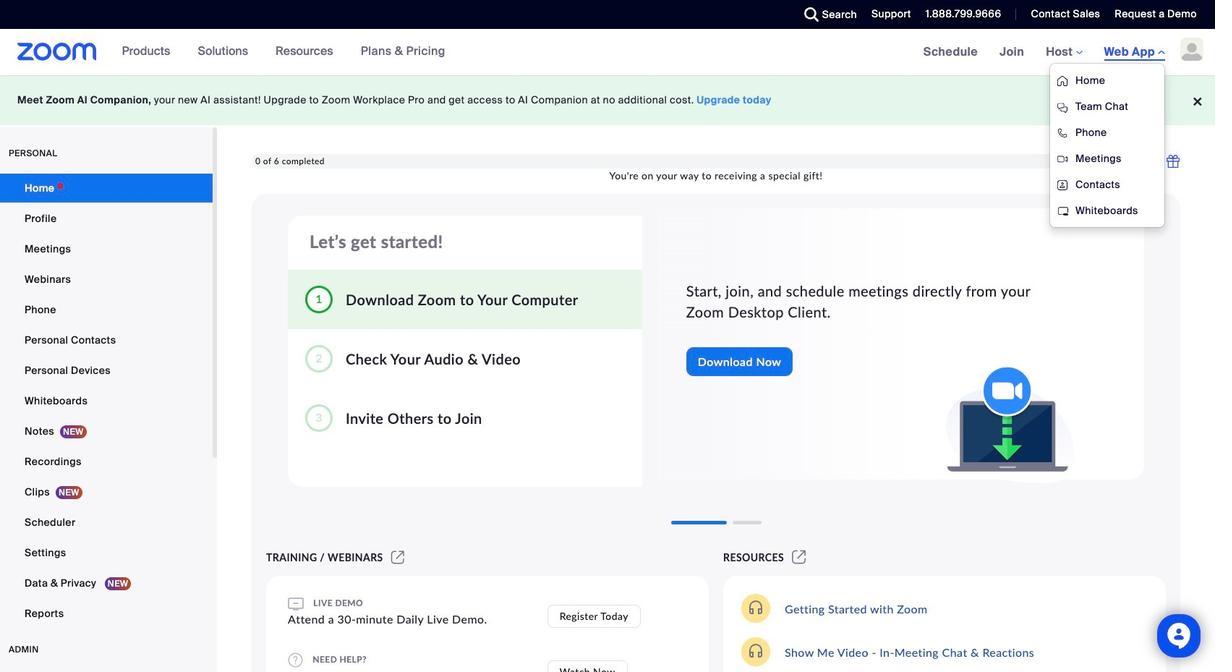 Task type: describe. For each thing, give the bounding box(es) containing it.
profile picture image
[[1181, 38, 1204, 61]]

personal menu menu
[[0, 174, 213, 630]]

window new image
[[790, 552, 809, 564]]

zoom logo image
[[17, 43, 97, 61]]

window new image
[[389, 552, 407, 564]]

meetings navigation
[[913, 29, 1216, 228]]



Task type: vqa. For each thing, say whether or not it's contained in the screenshot.
the now
no



Task type: locate. For each thing, give the bounding box(es) containing it.
banner
[[0, 29, 1216, 228]]

product information navigation
[[111, 29, 457, 75]]

footer
[[0, 75, 1216, 125]]



